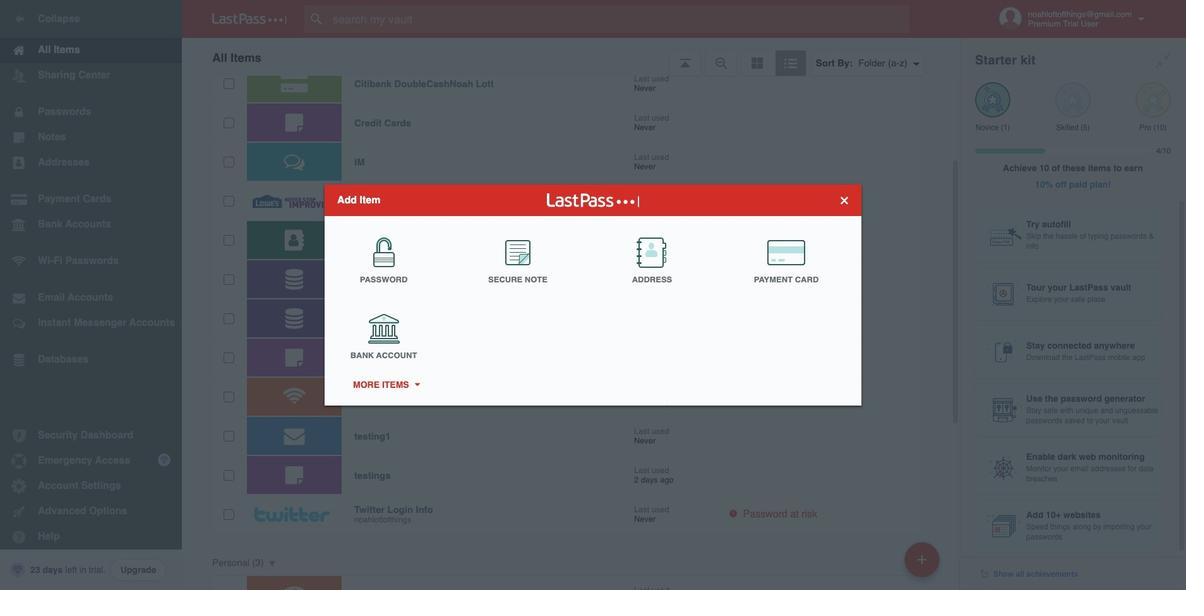 Task type: vqa. For each thing, say whether or not it's contained in the screenshot.
New Item element
no



Task type: locate. For each thing, give the bounding box(es) containing it.
search my vault text field
[[305, 5, 934, 33]]

dialog
[[325, 184, 862, 406]]



Task type: describe. For each thing, give the bounding box(es) containing it.
caret right image
[[413, 383, 422, 386]]

new item image
[[918, 555, 927, 564]]

main navigation navigation
[[0, 0, 182, 590]]

lastpass image
[[212, 13, 287, 25]]

new item navigation
[[900, 538, 948, 590]]

Search search field
[[305, 5, 934, 33]]

vault options navigation
[[182, 38, 960, 76]]



